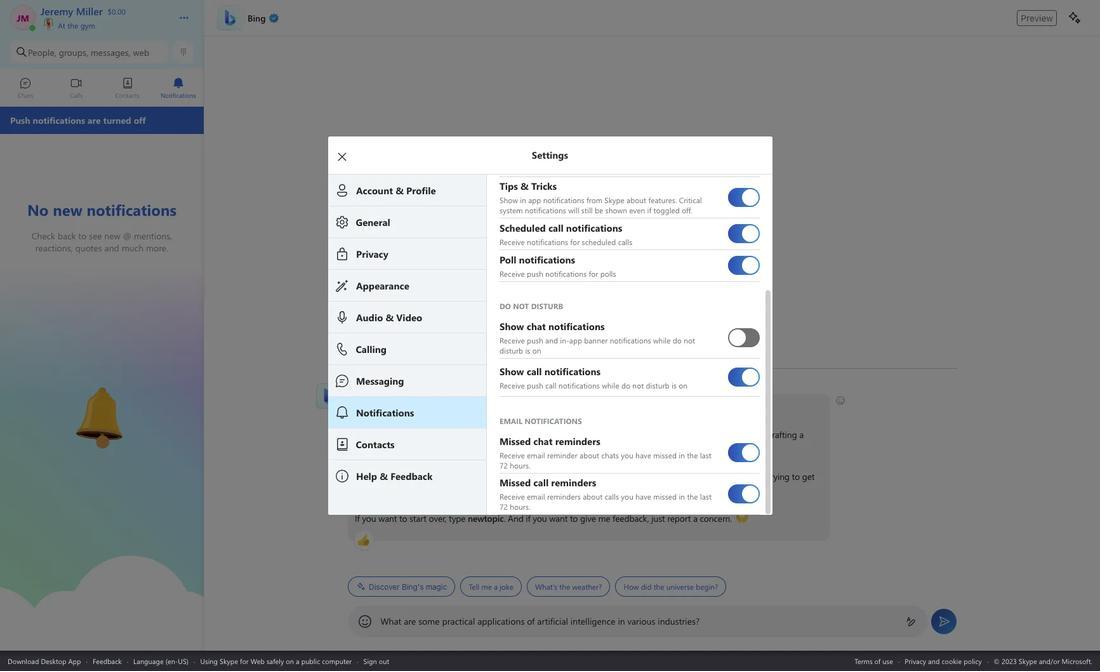 Task type: locate. For each thing, give the bounding box(es) containing it.
missed for chats
[[653, 450, 676, 460]]

be
[[595, 205, 603, 215]]

0 horizontal spatial is
[[389, 401, 395, 413]]

0 horizontal spatial app
[[528, 195, 541, 205]]

0 vertical spatial calls
[[618, 236, 632, 246]]

1 horizontal spatial want
[[549, 512, 567, 524]]

me left with
[[564, 443, 576, 455]]

1 horizontal spatial app
[[569, 335, 582, 345]]

magic
[[425, 582, 447, 591]]

cambridge,
[[589, 429, 633, 441]]

1 vertical spatial have
[[635, 491, 651, 501]]

feedback,
[[612, 512, 649, 524]]

i'm left an
[[355, 470, 366, 482]]

finding
[[482, 429, 508, 441]]

your
[[682, 429, 699, 441]]

just left report
[[651, 512, 665, 524]]

1 horizontal spatial on
[[532, 345, 541, 355]]

1 hours. from the top
[[510, 460, 530, 470]]

1 vertical spatial and
[[928, 656, 940, 666]]

in for receive email reminders about calls you have missed in the last 72 hours.
[[679, 491, 685, 501]]

last down trip
[[700, 450, 711, 460]]

3 i'm from the left
[[737, 470, 749, 482]]

0 horizontal spatial disturb
[[499, 345, 523, 355]]

hours. up and
[[510, 501, 530, 511]]

0 horizontal spatial still
[[448, 470, 461, 482]]

receive inside 'receive email reminder about chats you have missed in the last 72 hours.'
[[499, 450, 525, 460]]

sign
[[363, 656, 377, 666]]

1 vertical spatial groups,
[[447, 443, 476, 455]]

i'm right 'me,' at the right of page
[[737, 470, 749, 482]]

1 have from the top
[[635, 450, 651, 460]]

the right did
[[653, 582, 664, 592]]

calls
[[618, 236, 632, 246], [604, 491, 619, 501]]

want down "reminders"
[[549, 512, 567, 524]]

me right 'tell'
[[481, 582, 492, 592]]

calls for scheduled
[[618, 236, 632, 246]]

0 vertical spatial i
[[455, 401, 457, 413]]

email inside 'receive email reminder about chats you have missed in the last 72 hours.'
[[527, 450, 545, 460]]

1 vertical spatial not
[[632, 380, 644, 390]]

0 horizontal spatial not
[[632, 380, 644, 390]]

receive for receive email reminder about chats you have missed in the last 72 hours.
[[499, 450, 525, 460]]

feedback link
[[93, 656, 122, 666]]

email down vegan
[[527, 450, 545, 460]]

app left banner
[[569, 335, 582, 345]]

for left your
[[669, 429, 680, 441]]

1 horizontal spatial type
[[449, 512, 465, 524]]

you
[[478, 401, 492, 413], [621, 450, 633, 460], [621, 491, 633, 501], [362, 512, 376, 524], [533, 512, 547, 524]]

1 horizontal spatial is
[[525, 345, 530, 355]]

about left features.
[[626, 195, 646, 205]]

the down your
[[687, 450, 698, 460]]

missed down don't
[[653, 491, 677, 501]]

in inside the receive email reminders about calls you have missed in the last 72 hours.
[[679, 491, 685, 501]]

3 receive from the top
[[499, 335, 525, 345]]

0 vertical spatial push
[[527, 268, 543, 278]]

europe
[[727, 429, 754, 441]]

privacy and cookie policy
[[905, 656, 982, 666]]

72 for receive email reminders about calls you have missed in the last 72 hours.
[[499, 501, 508, 511]]

i
[[455, 401, 457, 413], [543, 470, 545, 482]]

0 vertical spatial of
[[420, 429, 427, 441]]

1 vertical spatial app
[[569, 335, 582, 345]]

skype right using
[[220, 656, 238, 666]]

1 72 from the top
[[499, 460, 508, 470]]

email down sometimes
[[527, 491, 545, 501]]

polls
[[600, 268, 616, 278]]

any
[[385, 429, 398, 441]]

the right what's
[[559, 582, 570, 592]]

72 up .
[[499, 501, 508, 511]]

missed up don't
[[653, 450, 676, 460]]

have down weird.
[[635, 491, 651, 501]]

in inside 'receive email reminder about chats you have missed in the last 72 hours.'
[[679, 450, 685, 460]]

1 vertical spatial disturb
[[646, 380, 669, 390]]

0 horizontal spatial groups,
[[59, 46, 88, 58]]

with
[[579, 443, 595, 455]]

receive notifications for scheduled calls
[[499, 236, 632, 246]]

0 vertical spatial 72
[[499, 460, 508, 470]]

last inside the receive email reminders about calls you have missed in the last 72 hours.
[[700, 491, 711, 501]]

still left be
[[581, 205, 592, 215]]

not inside receive push and in-app banner notifications while do not disturb is on
[[684, 335, 695, 345]]

1 horizontal spatial i'm
[[435, 470, 446, 482]]

in right the show
[[520, 195, 526, 205]]

a right drafting
[[799, 429, 803, 441]]

app inside show in app notifications from skype about features. critical system notifications will still be shown even if toggled off.
[[528, 195, 541, 205]]

on
[[532, 345, 541, 355], [679, 380, 687, 390], [286, 656, 294, 666]]

for left 'scheduled'
[[570, 236, 580, 246]]

do
[[672, 335, 681, 345], [621, 380, 630, 390]]

discover
[[369, 582, 399, 591]]

about left chats at the bottom of the page
[[579, 450, 599, 460]]

off.
[[682, 205, 692, 215]]

calls down something
[[604, 491, 619, 501]]

give
[[580, 512, 596, 524]]

missed for calls
[[653, 491, 677, 501]]

0 horizontal spatial if
[[526, 512, 530, 524]]

hours. up sometimes
[[510, 460, 530, 470]]

email inside the receive email reminders about calls you have missed in the last 72 hours.
[[527, 491, 545, 501]]

0 horizontal spatial of
[[420, 429, 427, 441]]

last down mad
[[700, 491, 711, 501]]

1 vertical spatial email
[[527, 491, 545, 501]]

get left mad
[[677, 470, 690, 482]]

calls for about
[[604, 491, 619, 501]]

1 horizontal spatial while
[[653, 335, 670, 345]]

6 receive from the top
[[499, 491, 525, 501]]

72 down remember
[[499, 460, 508, 470]]

the inside the receive email reminders about calls you have missed in the last 72 hours.
[[687, 491, 698, 501]]

app right system
[[528, 195, 541, 205]]

receive for receive email reminders about calls you have missed in the last 72 hours.
[[499, 491, 525, 501]]

0 vertical spatial disturb
[[499, 345, 523, 355]]

receive email reminders about calls you have missed in the last 72 hours.
[[499, 491, 713, 511]]

9:24
[[366, 383, 380, 393]]

want left start
[[378, 512, 397, 524]]

at the gym button
[[41, 18, 166, 30]]

using skype for web safely on a public computer link
[[200, 656, 352, 666]]

gym
[[80, 20, 95, 30]]

just left trying
[[751, 470, 765, 482]]

the
[[67, 20, 78, 30], [687, 450, 698, 460], [687, 491, 698, 501], [559, 582, 570, 592], [653, 582, 664, 592]]

hours. inside 'receive email reminder about chats you have missed in the last 72 hours.'
[[510, 460, 530, 470]]

0 vertical spatial is
[[525, 345, 530, 355]]

of up kids.
[[420, 429, 427, 441]]

at the gym
[[56, 20, 95, 30]]

1 horizontal spatial of
[[527, 615, 535, 627]]

you right if
[[362, 512, 376, 524]]

1 vertical spatial missed
[[653, 491, 677, 501]]

2 vertical spatial of
[[875, 656, 881, 666]]

0 vertical spatial hours.
[[510, 460, 530, 470]]

1 last from the top
[[700, 450, 711, 460]]

on right safely
[[286, 656, 294, 666]]

0 vertical spatial type
[[401, 429, 417, 441]]

2 last from the top
[[700, 491, 711, 501]]

1 vertical spatial of
[[527, 615, 535, 627]]

hours. for receive email reminders about calls you have missed in the last 72 hours.
[[510, 501, 530, 511]]

hours. inside the receive email reminders about calls you have missed in the last 72 hours.
[[510, 501, 530, 511]]

groups, down like
[[447, 443, 476, 455]]

receive inside the receive email reminders about calls you have missed in the last 72 hours.
[[499, 491, 525, 501]]

notifications right banner
[[610, 335, 651, 345]]

5 receive from the top
[[499, 450, 525, 460]]

1 horizontal spatial do
[[672, 335, 681, 345]]

receive down the receive notifications for scheduled calls
[[499, 268, 525, 278]]

0 vertical spatial just
[[751, 470, 765, 482]]

of inside ask me any type of question, like finding vegan restaurants in cambridge, itinerary for your trip to europe or drafting a story for curious kids. in groups, remember to mention me with @bing. i'm an ai preview, so i'm still learning. sometimes i might say something weird. don't get mad at me, i'm just trying to get better! if you want to start over, type
[[420, 429, 427, 441]]

2 hours. from the top
[[510, 501, 530, 511]]

drafting
[[767, 429, 797, 441]]

push left in-
[[527, 335, 543, 345]]

receive down vegan
[[499, 450, 525, 460]]

have inside the receive email reminders about calls you have missed in the last 72 hours.
[[635, 491, 651, 501]]

1 horizontal spatial not
[[684, 335, 695, 345]]

disturb up "itinerary"
[[646, 380, 669, 390]]

1 horizontal spatial disturb
[[646, 380, 669, 390]]

1 vertical spatial on
[[679, 380, 687, 390]]

have inside 'receive email reminder about chats you have missed in the last 72 hours.'
[[635, 450, 651, 460]]

1 receive from the top
[[499, 236, 525, 246]]

have up weird.
[[635, 450, 651, 460]]

the down mad
[[687, 491, 698, 501]]

the inside what's the weather? button
[[559, 582, 570, 592]]

groups, inside ask me any type of question, like finding vegan restaurants in cambridge, itinerary for your trip to europe or drafting a story for curious kids. in groups, remember to mention me with @bing. i'm an ai preview, so i'm still learning. sometimes i might say something weird. don't get mad at me, i'm just trying to get better! if you want to start over, type
[[447, 443, 476, 455]]

1 vertical spatial calls
[[604, 491, 619, 501]]

receive up today?
[[499, 380, 525, 390]]

receive down system
[[499, 236, 525, 246]]

how right ! on the bottom left of the page
[[419, 401, 437, 413]]

0 horizontal spatial want
[[378, 512, 397, 524]]

receive inside receive push and in-app banner notifications while do not disturb is on
[[499, 335, 525, 345]]

start
[[409, 512, 426, 524]]

0 horizontal spatial and
[[545, 335, 558, 345]]

0 horizontal spatial while
[[602, 380, 619, 390]]

of left use
[[875, 656, 881, 666]]

might
[[548, 470, 570, 482]]

on left in-
[[532, 345, 541, 355]]

at
[[711, 470, 719, 482]]

notifications
[[543, 195, 584, 205], [525, 205, 566, 215], [527, 236, 568, 246], [545, 268, 586, 278], [610, 335, 651, 345], [558, 380, 600, 390]]

in up report
[[679, 491, 685, 501]]

groups, down "at the gym"
[[59, 46, 88, 58]]

still left learning.
[[448, 470, 461, 482]]

notifications down the receive notifications for scheduled calls
[[545, 268, 586, 278]]

0 vertical spatial have
[[635, 450, 651, 460]]

hey,
[[355, 401, 371, 413]]

1 horizontal spatial skype
[[604, 195, 624, 205]]

and left in-
[[545, 335, 558, 345]]

2 email from the top
[[527, 491, 545, 501]]

how left did
[[623, 582, 639, 592]]

0 vertical spatial do
[[672, 335, 681, 345]]

missed
[[653, 450, 676, 460], [653, 491, 677, 501]]

ask
[[355, 429, 368, 441]]

hours. for receive email reminder about chats you have missed in the last 72 hours.
[[510, 460, 530, 470]]

web
[[251, 656, 265, 666]]

0 horizontal spatial on
[[286, 656, 294, 666]]

1 vertical spatial hours.
[[510, 501, 530, 511]]

if right and
[[526, 512, 530, 524]]

the inside 'receive email reminder about chats you have missed in the last 72 hours.'
[[687, 450, 698, 460]]

last for receive email reminder about chats you have missed in the last 72 hours.
[[700, 450, 711, 460]]

1 horizontal spatial how
[[623, 582, 639, 592]]

0 vertical spatial groups,
[[59, 46, 88, 58]]

i right can
[[455, 401, 457, 413]]

out
[[379, 656, 389, 666]]

push for call
[[527, 380, 543, 390]]

0 vertical spatial while
[[653, 335, 670, 345]]

2 vertical spatial about
[[583, 491, 602, 501]]

(openhands)
[[735, 512, 783, 524]]

about up 'give' on the right of page
[[583, 491, 602, 501]]

3 push from the top
[[527, 380, 543, 390]]

about inside the receive email reminders about calls you have missed in the last 72 hours.
[[583, 491, 602, 501]]

calls right 'scheduled'
[[618, 236, 632, 246]]

1 vertical spatial if
[[526, 512, 530, 524]]

about inside 'receive email reminder about chats you have missed in the last 72 hours.'
[[579, 450, 599, 460]]

not left show chat notifications, receive push and in-app banner notifications while do not disturb is on checkbox
[[684, 335, 695, 345]]

chats
[[601, 450, 619, 460]]

not up "itinerary"
[[632, 380, 644, 390]]

1 vertical spatial push
[[527, 335, 543, 345]]

1 vertical spatial last
[[700, 491, 711, 501]]

begin?
[[696, 582, 718, 592]]

1 vertical spatial is
[[671, 380, 676, 390]]

preview,
[[390, 470, 421, 482]]

while
[[653, 335, 670, 345], [602, 380, 619, 390]]

receive left in-
[[499, 335, 525, 345]]

0 vertical spatial missed
[[653, 450, 676, 460]]

can
[[439, 401, 452, 413]]

0 vertical spatial on
[[532, 345, 541, 355]]

learning.
[[463, 470, 496, 482]]

disturb left in-
[[499, 345, 523, 355]]

of left artificial
[[527, 615, 535, 627]]

a left joke
[[494, 582, 497, 592]]

2 want from the left
[[549, 512, 567, 524]]

2 horizontal spatial is
[[671, 380, 676, 390]]

1 vertical spatial i
[[543, 470, 545, 482]]

1 horizontal spatial still
[[581, 205, 592, 215]]

0 horizontal spatial skype
[[220, 656, 238, 666]]

system
[[499, 205, 523, 215]]

0 horizontal spatial get
[[677, 470, 690, 482]]

1 vertical spatial about
[[579, 450, 599, 460]]

1 horizontal spatial if
[[647, 205, 651, 215]]

receive down sometimes
[[499, 491, 525, 501]]

0 vertical spatial skype
[[604, 195, 624, 205]]

use
[[883, 656, 893, 666]]

1 horizontal spatial get
[[802, 470, 814, 482]]

2 horizontal spatial i'm
[[737, 470, 749, 482]]

1 horizontal spatial just
[[751, 470, 765, 482]]

have for calls
[[635, 491, 651, 501]]

skype inside show in app notifications from skype about features. critical system notifications will still be shown even if toggled off.
[[604, 195, 624, 205]]

want inside ask me any type of question, like finding vegan restaurants in cambridge, itinerary for your trip to europe or drafting a story for curious kids. in groups, remember to mention me with @bing. i'm an ai preview, so i'm still learning. sometimes i might say something weird. don't get mad at me, i'm just trying to get better! if you want to start over, type
[[378, 512, 397, 524]]

is
[[525, 345, 530, 355], [671, 380, 676, 390], [389, 401, 395, 413]]

2 have from the top
[[635, 491, 651, 501]]

story
[[355, 443, 374, 455]]

i'm
[[355, 470, 366, 482], [435, 470, 446, 482], [737, 470, 749, 482]]

disturb inside receive push and in-app banner notifications while do not disturb is on
[[499, 345, 523, 355]]

1 vertical spatial 72
[[499, 501, 508, 511]]

show
[[499, 195, 518, 205]]

skype right be
[[604, 195, 624, 205]]

0 vertical spatial not
[[684, 335, 695, 345]]

get right trying
[[802, 470, 814, 482]]

tab list
[[0, 72, 204, 107]]

using
[[200, 656, 218, 666]]

missed inside the receive email reminders about calls you have missed in the last 72 hours.
[[653, 491, 677, 501]]

type up curious
[[401, 429, 417, 441]]

0 vertical spatial email
[[527, 450, 545, 460]]

0 horizontal spatial just
[[651, 512, 665, 524]]

to
[[717, 429, 725, 441], [520, 443, 528, 455], [792, 470, 800, 482], [399, 512, 407, 524], [570, 512, 578, 524]]

i left the might
[[543, 470, 545, 482]]

sometimes
[[498, 470, 541, 482]]

a inside ask me any type of question, like finding vegan restaurants in cambridge, itinerary for your trip to europe or drafting a story for curious kids. in groups, remember to mention me with @bing. i'm an ai preview, so i'm still learning. sometimes i might say something weird. don't get mad at me, i'm just trying to get better! if you want to start over, type
[[799, 429, 803, 441]]

Scheduled call notifications, Receive notifications for scheduled calls checkbox
[[728, 219, 760, 248]]

0 vertical spatial about
[[626, 195, 646, 205]]

tell me a joke button
[[460, 576, 521, 597]]

0 vertical spatial and
[[545, 335, 558, 345]]

0 horizontal spatial i'm
[[355, 470, 366, 482]]

if right even
[[647, 205, 651, 215]]

2 vertical spatial on
[[286, 656, 294, 666]]

in up with
[[580, 429, 587, 441]]

receive email reminder about chats you have missed in the last 72 hours.
[[499, 450, 713, 470]]

me right 'give' on the right of page
[[598, 512, 610, 524]]

push for and
[[527, 335, 543, 345]]

to left start
[[399, 512, 407, 524]]

today?
[[495, 401, 520, 413]]

type
[[401, 429, 417, 441], [449, 512, 465, 524]]

0 vertical spatial app
[[528, 195, 541, 205]]

0 vertical spatial last
[[700, 450, 711, 460]]

1 vertical spatial while
[[602, 380, 619, 390]]

0 vertical spatial how
[[419, 401, 437, 413]]

2 receive from the top
[[499, 268, 525, 278]]

1 missed from the top
[[653, 450, 676, 460]]

calls inside the receive email reminders about calls you have missed in the last 72 hours.
[[604, 491, 619, 501]]

2 i'm from the left
[[435, 470, 446, 482]]

the right at
[[67, 20, 78, 30]]

to left 'give' on the right of page
[[570, 512, 578, 524]]

did
[[641, 582, 651, 592]]

in down your
[[679, 450, 685, 460]]

you inside the receive email reminders about calls you have missed in the last 72 hours.
[[621, 491, 633, 501]]

about inside show in app notifications from skype about features. critical system notifications will still be shown even if toggled off.
[[626, 195, 646, 205]]

Show call notifications, Receive push call notifications while do not disturb is on checkbox
[[728, 363, 760, 392]]

missed inside 'receive email reminder about chats you have missed in the last 72 hours.'
[[653, 450, 676, 460]]

1 email from the top
[[527, 450, 545, 460]]

i'm right so
[[435, 470, 446, 482]]

if inside show in app notifications from skype about features. critical system notifications will still be shown even if toggled off.
[[647, 205, 651, 215]]

72 inside 'receive email reminder about chats you have missed in the last 72 hours.'
[[499, 460, 508, 470]]

you right and
[[533, 512, 547, 524]]

in left various
[[618, 615, 625, 627]]

even
[[629, 205, 645, 215]]

1 want from the left
[[378, 512, 397, 524]]

and left "cookie"
[[928, 656, 940, 666]]

1 horizontal spatial groups,
[[447, 443, 476, 455]]

2 missed from the top
[[653, 491, 677, 501]]

push left call
[[527, 380, 543, 390]]

you right chats at the bottom of the page
[[621, 450, 633, 460]]

last inside 'receive email reminder about chats you have missed in the last 72 hours.'
[[700, 450, 711, 460]]

you up 'feedback,'
[[621, 491, 633, 501]]

1 horizontal spatial i
[[543, 470, 545, 482]]

0 vertical spatial still
[[581, 205, 592, 215]]

2 72 from the top
[[499, 501, 508, 511]]

mention
[[530, 443, 562, 455]]

1 vertical spatial still
[[448, 470, 461, 482]]

4 receive from the top
[[499, 380, 525, 390]]

for left web
[[240, 656, 249, 666]]

email for reminder
[[527, 450, 545, 460]]

hours.
[[510, 460, 530, 470], [510, 501, 530, 511]]

or
[[756, 429, 764, 441]]

0 horizontal spatial do
[[621, 380, 630, 390]]

banner
[[584, 335, 607, 345]]

have for chats
[[635, 450, 651, 460]]

messages,
[[91, 46, 131, 58]]

push inside receive push and in-app banner notifications while do not disturb is on
[[527, 335, 543, 345]]

2 push from the top
[[527, 335, 543, 345]]

terms of use
[[855, 656, 893, 666]]

ask me any type of question, like finding vegan restaurants in cambridge, itinerary for your trip to europe or drafting a story for curious kids. in groups, remember to mention me with @bing. i'm an ai preview, so i'm still learning. sometimes i might say something weird. don't get mad at me, i'm just trying to get better! if you want to start over, type
[[355, 429, 817, 524]]

0 vertical spatial if
[[647, 205, 651, 215]]

have
[[635, 450, 651, 460], [635, 491, 651, 501]]

language (en-us)
[[133, 656, 189, 666]]

2 vertical spatial push
[[527, 380, 543, 390]]

us)
[[178, 656, 189, 666]]

1 vertical spatial skype
[[220, 656, 238, 666]]

to right trip
[[717, 429, 725, 441]]

0 horizontal spatial how
[[419, 401, 437, 413]]

1 push from the top
[[527, 268, 543, 278]]

72 inside the receive email reminders about calls you have missed in the last 72 hours.
[[499, 501, 508, 511]]

on up your
[[679, 380, 687, 390]]

1 vertical spatial how
[[623, 582, 639, 592]]

a left the public at the left bottom
[[296, 656, 299, 666]]

receive for receive push notifications for polls
[[499, 268, 525, 278]]

how inside button
[[623, 582, 639, 592]]



Task type: vqa. For each thing, say whether or not it's contained in the screenshot.
of
yes



Task type: describe. For each thing, give the bounding box(es) containing it.
concern.
[[700, 512, 732, 524]]

Poll notifications, Receive push notifications for polls checkbox
[[728, 251, 760, 280]]

do inside receive push and in-app banner notifications while do not disturb is on
[[672, 335, 681, 345]]

download desktop app link
[[8, 656, 81, 666]]

so
[[423, 470, 432, 482]]

a right report
[[693, 512, 697, 524]]

bing,
[[348, 383, 364, 393]]

better!
[[355, 484, 380, 496]]

a inside 'button'
[[494, 582, 497, 592]]

policy
[[964, 656, 982, 666]]

notifications inside receive push and in-app banner notifications while do not disturb is on
[[610, 335, 651, 345]]

72 for receive email reminder about chats you have missed in the last 72 hours.
[[499, 460, 508, 470]]

notifications up receive push notifications for polls
[[527, 236, 568, 246]]

vegan
[[511, 429, 534, 441]]

notifications left the from
[[543, 195, 584, 205]]

universe
[[666, 582, 694, 592]]

terms of use link
[[855, 656, 893, 666]]

help
[[459, 401, 476, 413]]

push for notifications
[[527, 268, 543, 278]]

while inside receive push and in-app banner notifications while do not disturb is on
[[653, 335, 670, 345]]

what's the weather?
[[535, 582, 602, 592]]

1 vertical spatial just
[[651, 512, 665, 524]]

artificial
[[537, 615, 568, 627]]

applications
[[478, 615, 525, 627]]

for left polls
[[588, 268, 598, 278]]

still inside ask me any type of question, like finding vegan restaurants in cambridge, itinerary for your trip to europe or drafting a story for curious kids. in groups, remember to mention me with @bing. i'm an ai preview, so i'm still learning. sometimes i might say something weird. don't get mad at me, i'm just trying to get better! if you want to start over, type
[[448, 470, 461, 482]]

mad
[[692, 470, 709, 482]]

kids.
[[419, 443, 436, 455]]

scheduled
[[582, 236, 616, 246]]

2 vertical spatial is
[[389, 401, 395, 413]]

bell
[[64, 382, 80, 396]]

Missed chat reminders, Receive email reminder about chats you have missed in the last 72 hours. checkbox
[[728, 438, 760, 467]]

show in app notifications from skype about features. critical system notifications will still be shown even if toggled off.
[[499, 195, 704, 215]]

trying
[[767, 470, 789, 482]]

Tips & Tricks, Show in app notifications from Skype about features. Critical system notifications will still be shown even if toggled off. checkbox
[[728, 183, 760, 212]]

Type a message text field
[[381, 615, 895, 627]]

to down vegan
[[520, 443, 528, 455]]

me inside 'button'
[[481, 582, 492, 592]]

privacy
[[905, 656, 926, 666]]

features.
[[648, 195, 677, 205]]

me left the any
[[370, 429, 382, 441]]

computer
[[322, 656, 352, 666]]

terms
[[855, 656, 873, 666]]

tell me a joke
[[468, 582, 513, 592]]

still inside show in app notifications from skype about features. critical system notifications will still be shown even if toggled off.
[[581, 205, 592, 215]]

people,
[[28, 46, 56, 58]]

people, groups, messages, web
[[28, 46, 149, 58]]

i inside ask me any type of question, like finding vegan restaurants in cambridge, itinerary for your trip to europe or drafting a story for curious kids. in groups, remember to mention me with @bing. i'm an ai preview, so i'm still learning. sometimes i might say something weird. don't get mad at me, i'm just trying to get better! if you want to start over, type
[[543, 470, 545, 482]]

Missed call reminders, Receive email reminders about calls you have missed in the last 72 hours. checkbox
[[728, 479, 760, 508]]

feedback
[[93, 656, 122, 666]]

the inside at the gym button
[[67, 20, 78, 30]]

question,
[[429, 429, 464, 441]]

Show chat notifications, Receive push and in-app banner notifications while do not disturb is on checkbox
[[728, 323, 760, 352]]

preview
[[1021, 12, 1053, 23]]

receive for receive push call notifications while do not disturb is on
[[499, 380, 525, 390]]

trip
[[702, 429, 715, 441]]

shown
[[605, 205, 627, 215]]

curious
[[389, 443, 416, 455]]

for right "story"
[[376, 443, 387, 455]]

in inside ask me any type of question, like finding vegan restaurants in cambridge, itinerary for your trip to europe or drafting a story for curious kids. in groups, remember to mention me with @bing. i'm an ai preview, so i'm still learning. sometimes i might say something weird. don't get mad at me, i'm just trying to get better! if you want to start over, type
[[580, 429, 587, 441]]

discover bing's magic
[[369, 582, 447, 591]]

0 horizontal spatial i
[[455, 401, 457, 413]]

2 horizontal spatial on
[[679, 380, 687, 390]]

just inside ask me any type of question, like finding vegan restaurants in cambridge, itinerary for your trip to europe or drafting a story for curious kids. in groups, remember to mention me with @bing. i'm an ai preview, so i'm still learning. sometimes i might say something weird. don't get mad at me, i'm just trying to get better! if you want to start over, type
[[751, 470, 765, 482]]

ai
[[380, 470, 388, 482]]

in for receive email reminder about chats you have missed in the last 72 hours.
[[679, 450, 685, 460]]

people, groups, messages, web button
[[10, 41, 168, 63]]

what are some practical applications of artificial intelligence in various industries?
[[381, 615, 700, 627]]

2 horizontal spatial of
[[875, 656, 881, 666]]

is inside receive push and in-app banner notifications while do not disturb is on
[[525, 345, 530, 355]]

on inside receive push and in-app banner notifications while do not disturb is on
[[532, 345, 541, 355]]

critical
[[679, 195, 702, 205]]

what's the weather? button
[[527, 576, 610, 597]]

will
[[568, 205, 579, 215]]

email for reminders
[[527, 491, 545, 501]]

sign out link
[[363, 656, 389, 666]]

1 vertical spatial type
[[449, 512, 465, 524]]

privacy and cookie policy link
[[905, 656, 982, 666]]

are
[[404, 615, 416, 627]]

call
[[545, 380, 556, 390]]

download
[[8, 656, 39, 666]]

reminders
[[547, 491, 581, 501]]

receive for receive notifications for scheduled calls
[[499, 236, 525, 246]]

1 i'm from the left
[[355, 470, 366, 482]]

Notification sounds, Play sounds for new messages checkbox
[[728, 146, 760, 175]]

to right trying
[[792, 470, 800, 482]]

in
[[438, 443, 445, 455]]

1 vertical spatial do
[[621, 380, 630, 390]]

various
[[628, 615, 655, 627]]

report
[[667, 512, 691, 524]]

receive push notifications for polls
[[499, 268, 616, 278]]

receive for receive push and in-app banner notifications while do not disturb is on
[[499, 335, 525, 345]]

about for calls
[[583, 491, 602, 501]]

you inside ask me any type of question, like finding vegan restaurants in cambridge, itinerary for your trip to europe or drafting a story for curious kids. in groups, remember to mention me with @bing. i'm an ai preview, so i'm still learning. sometimes i might say something weird. don't get mad at me, i'm just trying to get better! if you want to start over, type
[[362, 512, 376, 524]]

2 get from the left
[[802, 470, 814, 482]]

say
[[572, 470, 585, 482]]

about for chats
[[579, 450, 599, 460]]

0 horizontal spatial type
[[401, 429, 417, 441]]

practical
[[442, 615, 475, 627]]

last for receive email reminders about calls you have missed in the last 72 hours.
[[700, 491, 711, 501]]

at
[[58, 20, 65, 30]]

in-
[[560, 335, 569, 345]]

am
[[382, 383, 394, 393]]

hey, this is bing ! how can i help you today?
[[355, 401, 522, 413]]

how did the universe begin? button
[[615, 576, 726, 597]]

restaurants
[[536, 429, 578, 441]]

an
[[369, 470, 378, 482]]

bing's
[[401, 582, 423, 591]]

some
[[418, 615, 440, 627]]

this
[[373, 401, 387, 413]]

what
[[381, 615, 401, 627]]

you right help
[[478, 401, 492, 413]]

desktop
[[41, 656, 66, 666]]

in inside show in app notifications from skype about features. critical system notifications will still be shown even if toggled off.
[[520, 195, 526, 205]]

me,
[[721, 470, 735, 482]]

groups, inside button
[[59, 46, 88, 58]]

the inside how did the universe begin? button
[[653, 582, 664, 592]]

notifications right call
[[558, 380, 600, 390]]

over,
[[429, 512, 446, 524]]

notifications dialog
[[328, 0, 791, 515]]

using skype for web safely on a public computer
[[200, 656, 352, 666]]

notifications left will
[[525, 205, 566, 215]]

from
[[586, 195, 602, 205]]

@bing.
[[597, 443, 624, 455]]

app inside receive push and in-app banner notifications while do not disturb is on
[[569, 335, 582, 345]]

and inside receive push and in-app banner notifications while do not disturb is on
[[545, 335, 558, 345]]

you inside 'receive email reminder about chats you have missed in the last 72 hours.'
[[621, 450, 633, 460]]

in for what are some practical applications of artificial intelligence in various industries?
[[618, 615, 625, 627]]

what's
[[535, 582, 557, 592]]

reminder
[[547, 450, 577, 460]]

like
[[467, 429, 479, 441]]

language
[[133, 656, 164, 666]]

itinerary
[[636, 429, 667, 441]]

bing, 9:24 am
[[348, 383, 394, 393]]

joke
[[499, 582, 513, 592]]

toggled
[[653, 205, 680, 215]]

weather?
[[572, 582, 602, 592]]

1 get from the left
[[677, 470, 690, 482]]

weird.
[[630, 470, 652, 482]]

1 horizontal spatial and
[[928, 656, 940, 666]]



